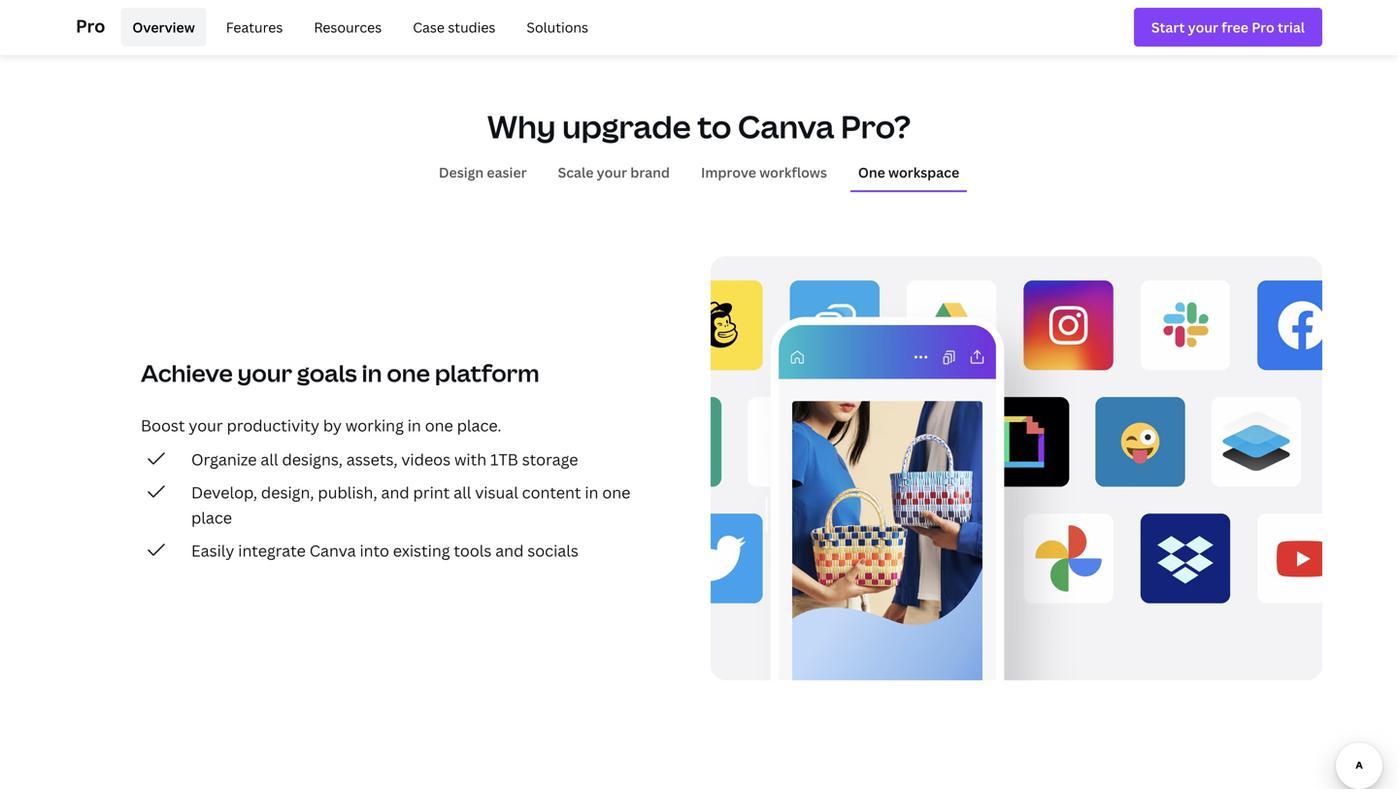 Task type: locate. For each thing, give the bounding box(es) containing it.
your up organize
[[189, 415, 223, 436]]

0 horizontal spatial all
[[261, 449, 278, 470]]

menu bar containing overview
[[113, 8, 600, 47]]

develop, design, publish, and print all visual content in one place
[[191, 482, 631, 528]]

in up videos
[[408, 415, 421, 436]]

0 horizontal spatial and
[[381, 482, 410, 503]]

scale
[[558, 163, 594, 182]]

0 vertical spatial your
[[597, 163, 627, 182]]

videos
[[401, 449, 451, 470]]

organize all designs, assets, videos with 1tb storage
[[191, 449, 578, 470]]

your inside button
[[597, 163, 627, 182]]

0 vertical spatial and
[[381, 482, 410, 503]]

one up videos
[[425, 415, 453, 436]]

resources link
[[302, 8, 393, 47]]

2 vertical spatial in
[[585, 482, 599, 503]]

1 vertical spatial canva
[[310, 540, 356, 561]]

all down productivity in the left bottom of the page
[[261, 449, 278, 470]]

all right print
[[454, 482, 471, 503]]

and
[[381, 482, 410, 503], [495, 540, 524, 561]]

one up working at the left of page
[[387, 357, 430, 389]]

one right content
[[602, 482, 631, 503]]

case studies link
[[401, 8, 507, 47]]

brand
[[631, 163, 670, 182]]

print
[[413, 482, 450, 503]]

content
[[522, 482, 581, 503]]

canva
[[738, 105, 835, 147], [310, 540, 356, 561]]

why upgrade to canva pro?
[[487, 105, 911, 147]]

case studies
[[413, 18, 496, 36]]

1 horizontal spatial all
[[454, 482, 471, 503]]

0 horizontal spatial in
[[362, 357, 382, 389]]

1 horizontal spatial canva
[[738, 105, 835, 147]]

to
[[697, 105, 732, 147]]

with
[[454, 449, 487, 470]]

socials
[[528, 540, 579, 561]]

0 horizontal spatial your
[[189, 415, 223, 436]]

in right content
[[585, 482, 599, 503]]

your right scale
[[597, 163, 627, 182]]

scale your brand
[[558, 163, 670, 182]]

2 vertical spatial one
[[602, 482, 631, 503]]

improve
[[701, 163, 756, 182]]

your
[[597, 163, 627, 182], [238, 357, 292, 389], [189, 415, 223, 436]]

1 horizontal spatial and
[[495, 540, 524, 561]]

1 vertical spatial all
[[454, 482, 471, 503]]

menu bar
[[113, 8, 600, 47]]

0 horizontal spatial canva
[[310, 540, 356, 561]]

one workspace
[[858, 163, 960, 182]]

2 horizontal spatial your
[[597, 163, 627, 182]]

solutions
[[527, 18, 589, 36]]

design easier button
[[431, 154, 535, 190]]

all inside develop, design, publish, and print all visual content in one place
[[454, 482, 471, 503]]

boost your productivity by working in one place.
[[141, 415, 502, 436]]

upgrade
[[562, 105, 691, 147]]

case
[[413, 18, 445, 36]]

your for boost
[[189, 415, 223, 436]]

1 horizontal spatial your
[[238, 357, 292, 389]]

0 vertical spatial in
[[362, 357, 382, 389]]

in right goals
[[362, 357, 382, 389]]

1 vertical spatial your
[[238, 357, 292, 389]]

overview link
[[121, 8, 207, 47]]

improve workflows
[[701, 163, 827, 182]]

place
[[191, 507, 232, 528]]

one
[[387, 357, 430, 389], [425, 415, 453, 436], [602, 482, 631, 503]]

your up productivity in the left bottom of the page
[[238, 357, 292, 389]]

design,
[[261, 482, 314, 503]]

2 vertical spatial your
[[189, 415, 223, 436]]

canva left the into
[[310, 540, 356, 561]]

and down organize all designs, assets, videos with 1tb storage
[[381, 482, 410, 503]]

your for achieve
[[238, 357, 292, 389]]

studies
[[448, 18, 496, 36]]

one
[[858, 163, 885, 182]]

2 horizontal spatial in
[[585, 482, 599, 503]]

easily
[[191, 540, 234, 561]]

in
[[362, 357, 382, 389], [408, 415, 421, 436], [585, 482, 599, 503]]

all
[[261, 449, 278, 470], [454, 482, 471, 503]]

1 vertical spatial in
[[408, 415, 421, 436]]

1 vertical spatial and
[[495, 540, 524, 561]]

scale your brand button
[[550, 154, 678, 190]]

integrate
[[238, 540, 306, 561]]

your for scale
[[597, 163, 627, 182]]

and inside develop, design, publish, and print all visual content in one place
[[381, 482, 410, 503]]

by
[[323, 415, 342, 436]]

canva up the workflows
[[738, 105, 835, 147]]

and right tools on the left bottom of page
[[495, 540, 524, 561]]

workflows
[[760, 163, 827, 182]]



Task type: vqa. For each thing, say whether or not it's contained in the screenshot.
the bottommost page
no



Task type: describe. For each thing, give the bounding box(es) containing it.
one inside develop, design, publish, and print all visual content in one place
[[602, 482, 631, 503]]

boost
[[141, 415, 185, 436]]

into
[[360, 540, 389, 561]]

easily integrate canva into existing tools and socials
[[191, 540, 579, 561]]

menu bar inside pro element
[[113, 8, 600, 47]]

achieve
[[141, 357, 233, 389]]

1tb
[[490, 449, 518, 470]]

one workspace button
[[851, 154, 967, 190]]

working
[[346, 415, 404, 436]]

achieve your goals in one platform
[[141, 357, 540, 389]]

tools
[[454, 540, 492, 561]]

1 horizontal spatial in
[[408, 415, 421, 436]]

pro element
[[76, 0, 1323, 54]]

solutions link
[[515, 8, 600, 47]]

0 vertical spatial all
[[261, 449, 278, 470]]

organize
[[191, 449, 257, 470]]

workspace
[[889, 163, 960, 182]]

0 vertical spatial canva
[[738, 105, 835, 147]]

design
[[439, 163, 484, 182]]

designs,
[[282, 449, 343, 470]]

develop,
[[191, 482, 257, 503]]

overview
[[132, 18, 195, 36]]

visual
[[475, 482, 518, 503]]

productivity
[[227, 415, 319, 436]]

publish,
[[318, 482, 377, 503]]

resources
[[314, 18, 382, 36]]

easier
[[487, 163, 527, 182]]

design easier
[[439, 163, 527, 182]]

pro?
[[841, 105, 911, 147]]

assets,
[[346, 449, 398, 470]]

features
[[226, 18, 283, 36]]

in inside develop, design, publish, and print all visual content in one place
[[585, 482, 599, 503]]

why
[[487, 105, 556, 147]]

goals
[[297, 357, 357, 389]]

storage
[[522, 449, 578, 470]]

0 vertical spatial one
[[387, 357, 430, 389]]

existing
[[393, 540, 450, 561]]

place.
[[457, 415, 502, 436]]

platform
[[435, 357, 540, 389]]

features link
[[214, 8, 295, 47]]

pro
[[76, 14, 105, 38]]

1 vertical spatial one
[[425, 415, 453, 436]]

improve workflows button
[[693, 154, 835, 190]]



